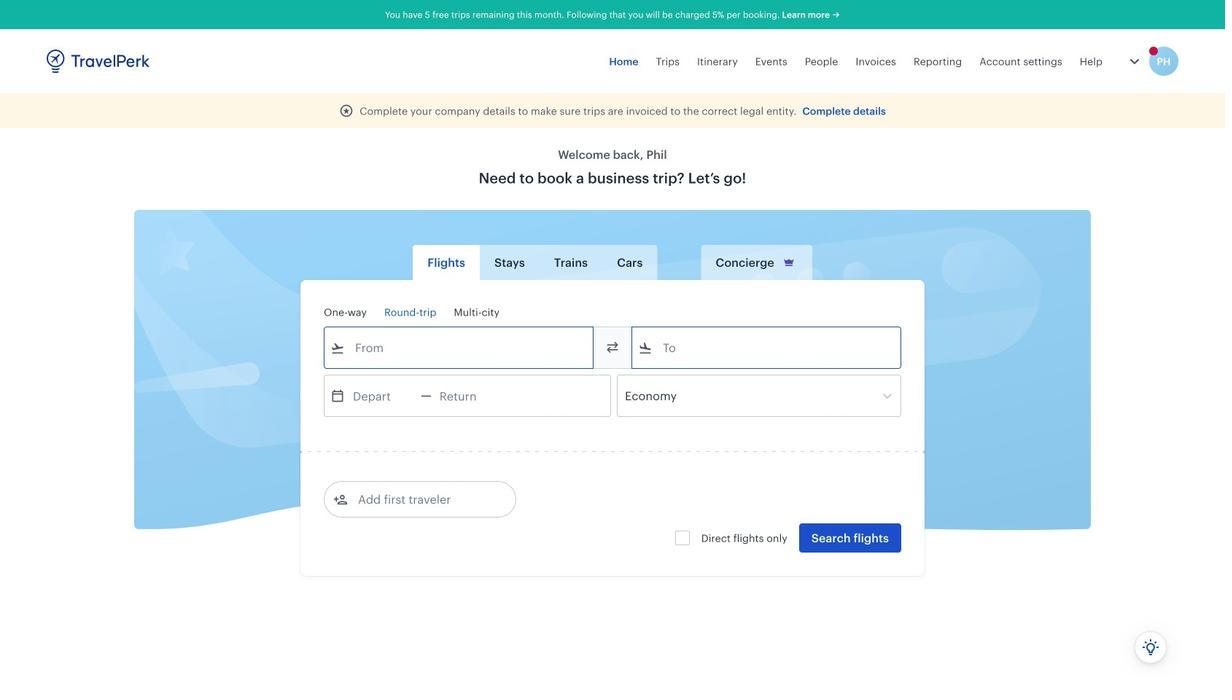 Task type: locate. For each thing, give the bounding box(es) containing it.
Depart text field
[[345, 376, 421, 417]]

Return text field
[[432, 376, 508, 417]]

Add first traveler search field
[[348, 488, 500, 512]]



Task type: describe. For each thing, give the bounding box(es) containing it.
To search field
[[653, 336, 882, 360]]

From search field
[[345, 336, 574, 360]]



